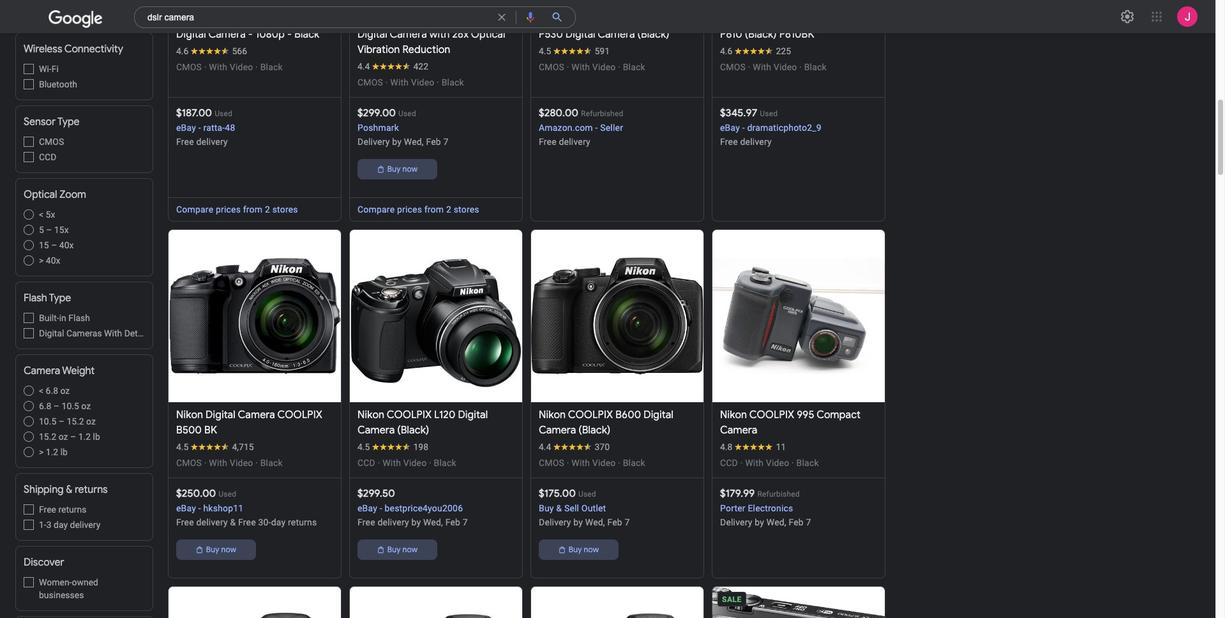 Task type: locate. For each thing, give the bounding box(es) containing it.
10.5 inside 10.5 – 15.2 oz link
[[39, 416, 56, 427]]

delivery inside the $299.00 used poshmark delivery by wed, feb 7
[[358, 137, 390, 147]]

1 horizontal spatial delivery by wed, feb 7 link
[[539, 515, 630, 530]]

ebay inside $345.97 used ebay - dramaticphoto2_9 free delivery
[[721, 123, 740, 133]]

0 horizontal spatial prices
[[216, 204, 241, 215]]

– right 15
[[51, 240, 57, 250]]

0 horizontal spatial lb
[[60, 447, 68, 457]]

with up $175.00
[[572, 458, 590, 468]]

used right $299.00
[[399, 109, 416, 118]]

with
[[209, 62, 228, 72], [572, 62, 590, 72], [753, 62, 772, 72], [390, 77, 409, 88], [104, 328, 122, 339], [209, 458, 228, 468], [383, 458, 401, 468], [572, 458, 590, 468], [746, 458, 764, 468]]

flash up 'cameras'
[[69, 313, 90, 323]]

1.2 down the 15.2 oz – 1.2 lb
[[46, 447, 58, 457]]

nikon for nikon digital camera coolpix b500 bk
[[176, 409, 203, 422]]

3 free delivery link from the left
[[721, 135, 822, 149]]

buy down sell at the bottom of the page
[[569, 545, 582, 555]]

built-
[[39, 313, 59, 323]]

0 horizontal spatial ccd
[[39, 152, 56, 162]]

ebay down '$187.00'
[[176, 123, 196, 133]]

bluetooth link
[[24, 78, 145, 91]]

nikon inside nikon digital camera coolpix p610 (black) p610bk
[[721, 13, 747, 26]]

with for nikon digital camera coolpix p610 (black) p610bk
[[753, 62, 772, 72]]

6.8
[[46, 386, 58, 396], [39, 401, 51, 411]]

buy now down free delivery & free 30-day returns link
[[206, 545, 236, 555]]

delivery inside the $179.99 refurbished porter electronics delivery by wed, feb 7
[[721, 517, 753, 528]]

returns inside "$250.00 used ebay - hkshop11 free delivery & free 30-day returns"
[[288, 517, 317, 528]]

cmos · with video · black
[[176, 62, 283, 72], [539, 62, 646, 72], [721, 62, 827, 72], [358, 77, 464, 88], [176, 458, 283, 468], [539, 458, 646, 468]]

0 vertical spatial 15.2
[[67, 416, 84, 427]]

video for nikon coolpix l120 digital camera (black)
[[404, 458, 427, 468]]

video
[[230, 62, 253, 72], [593, 62, 616, 72], [774, 62, 797, 72], [411, 77, 435, 88], [230, 458, 253, 468], [404, 458, 427, 468], [593, 458, 616, 468], [766, 458, 790, 468]]

4.6 down p610 at the top of page
[[721, 46, 733, 56]]

black for nikon coolpix 995 compact camera
[[797, 458, 819, 468]]

1 > from the top
[[39, 6, 44, 17]]

wed, inside $299.50 ebay - bestprice4you2006 free delivery by wed, feb 7
[[423, 517, 443, 528]]

feb
[[426, 137, 441, 147], [446, 517, 461, 528], [608, 517, 623, 528], [789, 517, 804, 528]]

video for nikon digital camera coolpix p610 (black) p610bk
[[774, 62, 797, 72]]

flash up built-
[[24, 292, 47, 305]]

0 horizontal spatial &
[[66, 484, 72, 496]]

black down search search box
[[295, 28, 320, 41]]

1 vertical spatial optical
[[24, 188, 57, 201]]

0 horizontal spatial delivery by wed, feb 7 link
[[358, 135, 449, 149]]

& inside $175.00 used buy & sell outlet delivery by wed, feb 7
[[557, 503, 562, 514]]

stores for nikon coolpix p100 10 mp digital camera with 26x optical vibration reduction
[[454, 204, 480, 215]]

1 horizontal spatial delivery
[[539, 517, 571, 528]]

- down the "$299.50"
[[380, 503, 383, 514]]

4.5
[[539, 46, 552, 56], [176, 442, 189, 452], [358, 442, 370, 452]]

stores for nikon coolpix p510 16.1 mp digital camera - 1080p - black
[[273, 204, 298, 215]]

black down refurbished nikon coolpix p530 digital camera (black)
[[623, 62, 646, 72]]

black down nikon coolpix l120 digital camera (black)
[[434, 458, 457, 468]]

ccd for nikon coolpix 995 compact camera
[[721, 458, 738, 468]]

refurbished inside $280.00 refurbished amazon.com - seller free delivery
[[581, 109, 624, 118]]

feb inside $175.00 used buy & sell outlet delivery by wed, feb 7
[[608, 517, 623, 528]]

free inside $280.00 refurbished amazon.com - seller free delivery
[[539, 137, 557, 147]]

with down coolpix
[[209, 62, 228, 72]]

1 compare prices from 2 stores from the left
[[176, 204, 298, 215]]

used inside the $299.00 used poshmark delivery by wed, feb 7
[[399, 109, 416, 118]]

< 6.8 oz
[[39, 386, 70, 396]]

5 out of 5 stars image
[[736, 443, 774, 450], [736, 443, 774, 450]]

buy now link
[[358, 149, 438, 179], [176, 530, 256, 560], [358, 530, 438, 560], [539, 530, 619, 560]]

feb inside the $179.99 refurbished porter electronics delivery by wed, feb 7
[[789, 517, 804, 528]]

refurbished up seller
[[581, 109, 624, 118]]

1 horizontal spatial 4.4
[[539, 442, 552, 452]]

0 horizontal spatial ccd · with video · black
[[358, 458, 457, 468]]

buy down free delivery by wed, feb 7 link
[[388, 545, 401, 555]]

1 vertical spatial 10.5
[[39, 416, 56, 427]]

– right 5
[[46, 225, 52, 235]]

cmos for nikon coolpix p510 16.1 mp digital camera - 1080p - black
[[176, 62, 202, 72]]

built-in flash link
[[24, 312, 145, 325]]

None search field
[[0, 0, 576, 30]]

1 vertical spatial 15.2
[[39, 432, 56, 442]]

used up hkshop11
[[219, 490, 236, 499]]

40x down 15x
[[59, 240, 74, 250]]

1 horizontal spatial 4.5
[[358, 442, 370, 452]]

free delivery link for $187.00
[[176, 135, 235, 149]]

cmos · with video · black down the 225 at the top right of page
[[721, 62, 827, 72]]

1 vertical spatial type
[[49, 292, 71, 305]]

cmos · with video · black for b500
[[176, 458, 283, 468]]

used inside '$187.00 used ebay - ratta-48 free delivery'
[[215, 109, 233, 118]]

0 horizontal spatial optical
[[24, 188, 57, 201]]

cmos · with video · black down 591
[[539, 62, 646, 72]]

buy now down free delivery by wed, feb 7 link
[[388, 545, 418, 555]]

2 ccd · with video · black from the left
[[721, 458, 819, 468]]

detachable
[[124, 328, 169, 339]]

< down camera weight
[[39, 386, 44, 396]]

566
[[232, 46, 247, 56]]

ccd · with video · black
[[358, 458, 457, 468], [721, 458, 819, 468]]

buy now for $175.00
[[569, 545, 599, 555]]

cmos up $299.00
[[358, 77, 383, 88]]

0 vertical spatial 40x
[[59, 240, 74, 250]]

free delivery link down ratta-
[[176, 135, 235, 149]]

digital inside nikon coolpix b600 digital camera (black)
[[644, 409, 674, 422]]

1 horizontal spatial stores
[[454, 204, 480, 215]]

-
[[248, 28, 253, 41], [287, 28, 292, 41], [198, 123, 201, 133], [596, 123, 598, 133], [743, 123, 745, 133], [198, 503, 201, 514], [380, 503, 383, 514]]

1 horizontal spatial from
[[425, 204, 444, 215]]

1 horizontal spatial ccd
[[358, 458, 376, 468]]

camera up 591
[[598, 28, 635, 41]]

2 compare prices from 2 stores from the left
[[358, 204, 480, 215]]

–
[[46, 225, 52, 235], [51, 240, 57, 250], [54, 401, 59, 411], [59, 416, 64, 427], [70, 432, 76, 442]]

> 16 mp
[[39, 6, 72, 17]]

p530
[[539, 28, 563, 41]]

digital cameras with detachable flash
[[39, 328, 193, 339]]

1 horizontal spatial compare
[[358, 204, 395, 215]]

4.4 down 'vibration' at top left
[[358, 61, 370, 72]]

15.2 oz – 1.2 lb
[[39, 432, 100, 442]]

1 stores from the left
[[273, 204, 298, 215]]

0 horizontal spatial stores
[[273, 204, 298, 215]]

camera up reduction at top left
[[390, 28, 427, 41]]

4.6 for nikon digital camera coolpix p610 (black) p610bk
[[721, 46, 733, 56]]

now
[[403, 164, 418, 174], [221, 545, 236, 555], [403, 545, 418, 555], [584, 545, 599, 555]]

· down nikon coolpix l120 digital camera (black)
[[429, 458, 432, 468]]

returns up the free returns link
[[75, 484, 108, 496]]

video down 11
[[766, 458, 790, 468]]

ebay for $345.97
[[721, 123, 740, 133]]

2 horizontal spatial &
[[557, 503, 562, 514]]

1 horizontal spatial &
[[230, 517, 236, 528]]

camera inside nikon digital camera coolpix p610 (black) p610bk
[[782, 13, 820, 26]]

4.5 out of 5 stars image down p530
[[554, 47, 592, 54]]

buy now for $299.00
[[388, 164, 418, 174]]

compare prices from 2 stores for vibration
[[358, 204, 480, 215]]

nikon inside nikon coolpix l120 digital camera (black)
[[358, 409, 385, 422]]

buy now link for $299.00
[[358, 149, 438, 179]]

(black) inside nikon coolpix l120 digital camera (black)
[[398, 424, 429, 437]]

& down hkshop11
[[230, 517, 236, 528]]

(black) inside nikon coolpix b600 digital camera (black)
[[579, 424, 611, 437]]

by down bestprice4you2006
[[412, 517, 421, 528]]

6.8 – 10.5 oz link
[[24, 400, 145, 413]]

· up $280.00
[[567, 62, 570, 72]]

$179.99
[[721, 487, 755, 500]]

2 vertical spatial flash
[[171, 328, 193, 339]]

10.5 inside "6.8 – 10.5 oz" link
[[62, 401, 79, 411]]

1 vertical spatial 4.4
[[539, 442, 552, 452]]

buy now for $299.50
[[388, 545, 418, 555]]

nikon for nikon coolpix b600 digital camera (black)
[[539, 409, 566, 422]]

owned
[[72, 577, 98, 588]]

by down sell at the bottom of the page
[[574, 517, 583, 528]]

mp right 16
[[58, 6, 72, 17]]

2 horizontal spatial delivery by wed, feb 7 link
[[721, 515, 812, 530]]

2 prices from the left
[[397, 204, 422, 215]]

buy now link for $175.00
[[539, 530, 619, 560]]

0 horizontal spatial delivery
[[358, 137, 390, 147]]

> down 15
[[39, 256, 44, 266]]

0 horizontal spatial 4.6
[[176, 46, 189, 56]]

1 < from the top
[[39, 210, 44, 220]]

40x down 15 – 40x
[[46, 256, 60, 266]]

2 vertical spatial &
[[230, 517, 236, 528]]

free delivery link down the amazon.com
[[539, 135, 626, 149]]

2 4.6 from the left
[[721, 46, 733, 56]]

with for nikon coolpix l120 digital camera (black)
[[383, 458, 401, 468]]

4.6
[[176, 46, 189, 56], [721, 46, 733, 56]]

free inside $345.97 used ebay - dramaticphoto2_9 free delivery
[[721, 137, 738, 147]]

free delivery link for $345.97
[[721, 135, 822, 149]]

0 vertical spatial <
[[39, 210, 44, 220]]

free returns link
[[24, 503, 145, 516]]

> for > 1.2 lb
[[39, 447, 44, 457]]

flash
[[24, 292, 47, 305], [69, 313, 90, 323], [171, 328, 193, 339]]

1 vertical spatial flash
[[69, 313, 90, 323]]

2 vertical spatial returns
[[288, 517, 317, 528]]

1 free delivery link from the left
[[176, 135, 235, 149]]

digital inside "nikon coolpix p100 10 mp digital camera with 26x optical vibration reduction"
[[358, 28, 388, 41]]

buy now link down the $299.00 used poshmark delivery by wed, feb 7
[[358, 149, 438, 179]]

40x
[[59, 240, 74, 250], [46, 256, 60, 266]]

black for nikon coolpix b600 digital camera (black)
[[623, 458, 646, 468]]

digital
[[750, 13, 780, 26], [176, 28, 206, 41], [358, 28, 388, 41], [566, 28, 596, 41], [39, 328, 64, 339], [206, 409, 236, 422], [458, 409, 488, 422], [644, 409, 674, 422]]

<
[[39, 210, 44, 220], [39, 386, 44, 396]]

from for vibration
[[425, 204, 444, 215]]

lb down the 15.2 oz – 1.2 lb
[[60, 447, 68, 457]]

clear image
[[496, 7, 508, 27]]

free delivery link
[[176, 135, 235, 149], [539, 135, 626, 149], [721, 135, 822, 149]]

ebay inside '$187.00 used ebay - ratta-48 free delivery'
[[176, 123, 196, 133]]

compare for nikon coolpix p510 16.1 mp digital camera - 1080p - black
[[176, 204, 214, 215]]

cmos
[[176, 62, 202, 72], [539, 62, 565, 72], [721, 62, 746, 72], [358, 77, 383, 88], [39, 137, 64, 147], [176, 458, 202, 468], [539, 458, 565, 468]]

with for nikon digital camera coolpix b500 bk
[[209, 458, 228, 468]]

ccd down sensor type
[[39, 152, 56, 162]]

ebay for $250.00
[[176, 503, 196, 514]]

black
[[295, 28, 320, 41], [260, 62, 283, 72], [623, 62, 646, 72], [805, 62, 827, 72], [442, 77, 464, 88], [260, 458, 283, 468], [434, 458, 457, 468], [623, 458, 646, 468], [797, 458, 819, 468]]

0 horizontal spatial 10.5
[[39, 416, 56, 427]]

black inside nikon coolpix p510 16.1 mp digital camera - 1080p - black
[[295, 28, 320, 41]]

digital up 591
[[566, 28, 596, 41]]

1 horizontal spatial mp
[[287, 13, 302, 26]]

2 vertical spatial >
[[39, 447, 44, 457]]

2 horizontal spatial free delivery link
[[721, 135, 822, 149]]

Search search field
[[148, 10, 491, 27]]

prices
[[216, 204, 241, 215], [397, 204, 422, 215]]

ebay
[[176, 123, 196, 133], [721, 123, 740, 133], [176, 503, 196, 514], [358, 503, 378, 514]]

optical up "< 5x" on the top
[[24, 188, 57, 201]]

buy for $299.50
[[388, 545, 401, 555]]

camera up 4,715
[[238, 409, 275, 422]]

women-
[[39, 577, 72, 588]]

nikon
[[176, 13, 203, 26], [358, 13, 385, 26], [599, 13, 626, 26], [721, 13, 747, 26], [176, 409, 203, 422], [358, 409, 385, 422], [539, 409, 566, 422], [721, 409, 747, 422]]

· down nikon digital camera coolpix b500 bk
[[256, 458, 258, 468]]

ebay for $187.00
[[176, 123, 196, 133]]

cmos · with video · black for mp
[[176, 62, 283, 72]]

2 2 from the left
[[446, 204, 452, 215]]

ccd · with video · black for 995
[[721, 458, 819, 468]]

1 horizontal spatial free delivery link
[[539, 135, 626, 149]]

buy inside $175.00 used buy & sell outlet delivery by wed, feb 7
[[539, 503, 554, 514]]

cmos for nikon coolpix p100 10 mp digital camera with 26x optical vibration reduction
[[358, 77, 383, 88]]

wed, inside the $299.00 used poshmark delivery by wed, feb 7
[[404, 137, 424, 147]]

coolpix inside "nikon coolpix p100 10 mp digital camera with 26x optical vibration reduction"
[[387, 13, 432, 26]]

nikon inside "nikon coolpix p100 10 mp digital camera with 26x optical vibration reduction"
[[358, 13, 385, 26]]

2 > from the top
[[39, 256, 44, 266]]

ebay down $250.00 on the bottom left
[[176, 503, 196, 514]]

1 horizontal spatial prices
[[397, 204, 422, 215]]

prices for black
[[216, 204, 241, 215]]

1 4.6 from the left
[[176, 46, 189, 56]]

15.2 up > 1.2 lb
[[39, 432, 56, 442]]

bestprice4you2006
[[385, 503, 463, 514]]

0 horizontal spatial 15.2
[[39, 432, 56, 442]]

search by voice image
[[524, 11, 537, 24]]

delivery by wed, feb 7 link down 'poshmark'
[[358, 135, 449, 149]]

– for 15
[[51, 240, 57, 250]]

< for camera
[[39, 386, 44, 396]]

with up $179.99
[[746, 458, 764, 468]]

4.5 out of 5 stars image down 'vibration' at top left
[[373, 63, 411, 70]]

compare for nikon coolpix p100 10 mp digital camera with 26x optical vibration reduction
[[358, 204, 395, 215]]

0 vertical spatial type
[[57, 116, 80, 128]]

free
[[176, 137, 194, 147], [539, 137, 557, 147], [721, 137, 738, 147], [39, 505, 56, 515], [176, 517, 194, 528], [238, 517, 256, 528], [358, 517, 375, 528]]

ccd
[[39, 152, 56, 162], [358, 458, 376, 468], [721, 458, 738, 468]]

delivery inside '$187.00 used ebay - ratta-48 free delivery'
[[196, 137, 228, 147]]

1 horizontal spatial day
[[271, 517, 286, 528]]

4.5 out of 5 stars image
[[191, 47, 230, 54], [554, 47, 592, 54], [736, 47, 774, 54], [373, 63, 411, 70], [191, 443, 230, 450], [373, 443, 411, 450], [554, 443, 592, 450]]

used inside $175.00 used buy & sell outlet delivery by wed, feb 7
[[579, 490, 597, 499]]

now for $299.50
[[403, 545, 418, 555]]

l120
[[435, 409, 456, 422]]

free down $345.97
[[721, 137, 738, 147]]

1 horizontal spatial lb
[[93, 432, 100, 442]]

black down the nikon coolpix 995 compact camera
[[797, 458, 819, 468]]

lb
[[93, 432, 100, 442], [60, 447, 68, 457]]

> 40x
[[39, 256, 60, 266]]

prices for vibration
[[397, 204, 422, 215]]

2 for black
[[265, 204, 270, 215]]

& up free returns
[[66, 484, 72, 496]]

0 vertical spatial 10.5
[[62, 401, 79, 411]]

cmos for refurbished nikon coolpix p530 digital camera (black)
[[539, 62, 565, 72]]

2 for vibration
[[446, 204, 452, 215]]

by down electronics
[[755, 517, 765, 528]]

with for nikon coolpix p510 16.1 mp digital camera - 1080p - black
[[209, 62, 228, 72]]

buy now link for $250.00
[[176, 530, 256, 560]]

free delivery link down dramaticphoto2_9
[[721, 135, 822, 149]]

0 horizontal spatial free delivery link
[[176, 135, 235, 149]]

free delivery link for $280.00
[[539, 135, 626, 149]]

delivery down ratta-
[[196, 137, 228, 147]]

buy now link down $299.50 ebay - bestprice4you2006 free delivery by wed, feb 7
[[358, 530, 438, 560]]

camera down coolpix
[[209, 28, 246, 41]]

ebay inside "$250.00 used ebay - hkshop11 free delivery & free 30-day returns"
[[176, 503, 196, 514]]

1080p
[[255, 28, 285, 41]]

10.5 up 10.5 – 15.2 oz
[[62, 401, 79, 411]]

ccd inside the ccd link
[[39, 152, 56, 162]]

cameras
[[66, 328, 102, 339]]

coolpix inside nikon coolpix l120 digital camera (black)
[[387, 409, 432, 422]]

1 horizontal spatial 10.5
[[62, 401, 79, 411]]

video down the 225 at the top right of page
[[774, 62, 797, 72]]

0 vertical spatial refurbished
[[539, 13, 596, 26]]

1 prices from the left
[[216, 204, 241, 215]]

1 vertical spatial >
[[39, 256, 44, 266]]

> 16 mp link
[[24, 5, 145, 18]]

1.2
[[78, 432, 91, 442], [46, 447, 58, 457]]

black down p610bk
[[805, 62, 827, 72]]

buy now down $175.00 used buy & sell outlet delivery by wed, feb 7
[[569, 545, 599, 555]]

3 > from the top
[[39, 447, 44, 457]]

– for 5
[[46, 225, 52, 235]]

coolpix inside nikon digital camera coolpix p610 (black) p610bk
[[822, 13, 867, 26]]

16.1
[[269, 13, 285, 26]]

from for black
[[243, 204, 263, 215]]

0 horizontal spatial 4.5
[[176, 442, 189, 452]]

1 from from the left
[[243, 204, 263, 215]]

buy now down the $299.00 used poshmark delivery by wed, feb 7
[[388, 164, 418, 174]]

11
[[776, 442, 786, 452]]

buy down $175.00
[[539, 503, 554, 514]]

4.5 out of 5 stars image left 370 on the bottom left of the page
[[554, 443, 592, 450]]

0 horizontal spatial mp
[[58, 6, 72, 17]]

· down nikon coolpix b600 digital camera (black)
[[618, 458, 621, 468]]

1 vertical spatial 40x
[[46, 256, 60, 266]]

$299.00 used poshmark delivery by wed, feb 7
[[358, 107, 449, 147]]

nikon digital camera coolpix b500 bk
[[176, 409, 323, 437]]

(black) for nikon coolpix b600 digital camera (black)
[[579, 424, 611, 437]]

video for nikon coolpix 995 compact camera
[[766, 458, 790, 468]]

refurbished
[[539, 13, 596, 26], [581, 109, 624, 118], [758, 490, 800, 499]]

cmos down p530
[[539, 62, 565, 72]]

cmos · with video · black down 370 on the bottom left of the page
[[539, 458, 646, 468]]

4.5 for nikon coolpix l120 digital camera (black)
[[358, 442, 370, 452]]

< left the 5x
[[39, 210, 44, 220]]

2 vertical spatial refurbished
[[758, 490, 800, 499]]

1 ccd · with video · black from the left
[[358, 458, 457, 468]]

used up 48
[[215, 109, 233, 118]]

used inside $345.97 used ebay - dramaticphoto2_9 free delivery
[[760, 109, 778, 118]]

buy for $175.00
[[569, 545, 582, 555]]

video for nikon coolpix p510 16.1 mp digital camera - 1080p - black
[[230, 62, 253, 72]]

buy down the $299.00 used poshmark delivery by wed, feb 7
[[388, 164, 401, 174]]

· up $345.97
[[748, 62, 751, 72]]

1 horizontal spatial optical
[[471, 28, 506, 41]]

built-in flash
[[39, 313, 90, 323]]

4.5 out of 5 stars image for nikon coolpix b600 digital camera (black)
[[554, 443, 592, 450]]

lb inside 15.2 oz – 1.2 lb link
[[93, 432, 100, 442]]

by inside the $299.00 used poshmark delivery by wed, feb 7
[[392, 137, 402, 147]]

coolpix inside nikon coolpix b600 digital camera (black)
[[568, 409, 613, 422]]

zoom
[[59, 188, 86, 201]]

(black) for nikon coolpix l120 digital camera (black)
[[398, 424, 429, 437]]

2 horizontal spatial delivery
[[721, 517, 753, 528]]

ebay down the "$299.50"
[[358, 503, 378, 514]]

$299.50 ebay - bestprice4you2006 free delivery by wed, feb 7
[[358, 487, 468, 528]]

camera inside nikon digital camera coolpix b500 bk
[[238, 409, 275, 422]]

2 stores from the left
[[454, 204, 480, 215]]

delivery by wed, feb 7 link for $179.99
[[721, 515, 812, 530]]

1 horizontal spatial flash
[[69, 313, 90, 323]]

delivery inside $345.97 used ebay - dramaticphoto2_9 free delivery
[[741, 137, 772, 147]]

nikon inside nikon coolpix b600 digital camera (black)
[[539, 409, 566, 422]]

cmos · with video · black for camera
[[539, 458, 646, 468]]

1 horizontal spatial compare prices from 2 stores
[[358, 204, 480, 215]]

&
[[66, 484, 72, 496], [557, 503, 562, 514], [230, 517, 236, 528]]

delivery inside $299.50 ebay - bestprice4you2006 free delivery by wed, feb 7
[[378, 517, 409, 528]]

black down "b600"
[[623, 458, 646, 468]]

·
[[204, 62, 207, 72], [256, 62, 258, 72], [567, 62, 570, 72], [618, 62, 621, 72], [748, 62, 751, 72], [800, 62, 802, 72], [386, 77, 388, 88], [437, 77, 439, 88], [204, 458, 207, 468], [256, 458, 258, 468], [378, 458, 380, 468], [429, 458, 432, 468], [567, 458, 570, 468], [618, 458, 621, 468], [741, 458, 743, 468], [792, 458, 795, 468]]

4.4 up $175.00
[[539, 442, 552, 452]]

amazon.com
[[539, 123, 593, 133]]

by
[[392, 137, 402, 147], [412, 517, 421, 528], [574, 517, 583, 528], [755, 517, 765, 528]]

2 horizontal spatial ccd
[[721, 458, 738, 468]]

flash right detachable
[[171, 328, 193, 339]]

ccd down 4.8
[[721, 458, 738, 468]]

26x
[[453, 28, 469, 41]]

free delivery by wed, feb 7 link
[[358, 515, 468, 530]]

black down reduction at top left
[[442, 77, 464, 88]]

– for 6.8
[[54, 401, 59, 411]]

0 horizontal spatial from
[[243, 204, 263, 215]]

2 horizontal spatial flash
[[171, 328, 193, 339]]

seller
[[601, 123, 624, 133]]

0 horizontal spatial day
[[54, 520, 68, 530]]

2 free delivery link from the left
[[539, 135, 626, 149]]

oz up 10.5 – 15.2 oz link
[[81, 401, 91, 411]]

video for nikon coolpix p100 10 mp digital camera with 26x optical vibration reduction
[[411, 77, 435, 88]]

free down '$187.00'
[[176, 137, 194, 147]]

1 compare from the left
[[176, 204, 214, 215]]

& inside "$250.00 used ebay - hkshop11 free delivery & free 30-day returns"
[[230, 517, 236, 528]]

stores
[[273, 204, 298, 215], [454, 204, 480, 215]]

1 horizontal spatial 1.2
[[78, 432, 91, 442]]

feb inside the $299.00 used poshmark delivery by wed, feb 7
[[426, 137, 441, 147]]

0 vertical spatial >
[[39, 6, 44, 17]]

6.8 up 6.8 – 10.5 oz
[[46, 386, 58, 396]]

delivery by wed, feb 7 link
[[358, 135, 449, 149], [539, 515, 630, 530], [721, 515, 812, 530]]

optical down mp
[[471, 28, 506, 41]]

4.5 out of 5 stars image for refurbished nikon coolpix p530 digital camera (black)
[[554, 47, 592, 54]]

camera inside the nikon coolpix 995 compact camera
[[721, 424, 758, 437]]

discover
[[24, 556, 64, 569]]

$250.00 used ebay - hkshop11 free delivery & free 30-day returns
[[176, 487, 317, 528]]

– down < 6.8 oz
[[54, 401, 59, 411]]

0 vertical spatial 4.4
[[358, 61, 370, 72]]

2 from from the left
[[425, 204, 444, 215]]

1 horizontal spatial ccd · with video · black
[[721, 458, 819, 468]]

2 compare from the left
[[358, 204, 395, 215]]

1 horizontal spatial 2
[[446, 204, 452, 215]]

4.6 left 566 at the top left
[[176, 46, 189, 56]]

4.5 out of 5 stars image for nikon digital camera coolpix b500 bk
[[191, 443, 230, 450]]

1 2 from the left
[[265, 204, 270, 215]]

mp
[[474, 13, 489, 26]]

0 horizontal spatial 2
[[265, 204, 270, 215]]

ccd · with video · black for l120
[[358, 458, 457, 468]]

0 horizontal spatial 4.4
[[358, 61, 370, 72]]

4.4
[[358, 61, 370, 72], [539, 442, 552, 452]]

1 vertical spatial refurbished
[[581, 109, 624, 118]]

digital inside nikon coolpix l120 digital camera (black)
[[458, 409, 488, 422]]

0 vertical spatial optical
[[471, 28, 506, 41]]

cmos up $175.00
[[539, 458, 565, 468]]

cmos for nikon coolpix b600 digital camera (black)
[[539, 458, 565, 468]]

cmos · with video · black for digital
[[539, 62, 646, 72]]

nikon inside nikon coolpix p510 16.1 mp digital camera - 1080p - black
[[176, 13, 203, 26]]

ebay inside $299.50 ebay - bestprice4you2006 free delivery by wed, feb 7
[[358, 503, 378, 514]]

camera inside nikon coolpix b600 digital camera (black)
[[539, 424, 576, 437]]

4.4 for nikon coolpix p100 10 mp digital camera with 26x optical vibration reduction
[[358, 61, 370, 72]]

camera
[[782, 13, 820, 26], [209, 28, 246, 41], [390, 28, 427, 41], [598, 28, 635, 41], [24, 365, 60, 378], [238, 409, 275, 422], [358, 424, 395, 437], [539, 424, 576, 437], [721, 424, 758, 437]]

type up cmos link
[[57, 116, 80, 128]]

0 vertical spatial lb
[[93, 432, 100, 442]]

4.4 for nikon coolpix b600 digital camera (black)
[[539, 442, 552, 452]]

used
[[215, 109, 233, 118], [399, 109, 416, 118], [760, 109, 778, 118], [219, 490, 236, 499], [579, 490, 597, 499]]

(black) inside nikon digital camera coolpix p610 (black) p610bk
[[745, 28, 777, 41]]

1 vertical spatial lb
[[60, 447, 68, 457]]

15.2 up the 15.2 oz – 1.2 lb
[[67, 416, 84, 427]]

0 horizontal spatial compare
[[176, 204, 214, 215]]

0 horizontal spatial 1.2
[[46, 447, 58, 457]]

nikon coolpix p510 16.1 mp digital camera - 1080p - black
[[176, 13, 320, 41]]

1 vertical spatial <
[[39, 386, 44, 396]]

1 vertical spatial 1.2
[[46, 447, 58, 457]]

1 vertical spatial &
[[557, 503, 562, 514]]

ccd for nikon coolpix l120 digital camera (black)
[[358, 458, 376, 468]]

2 < from the top
[[39, 386, 44, 396]]

electronics
[[748, 503, 794, 514]]

nikon inside the nikon coolpix 995 compact camera
[[721, 409, 747, 422]]

cmos up $250.00 on the bottom left
[[176, 458, 202, 468]]

nikon for nikon digital camera coolpix p610 (black) p610bk
[[721, 13, 747, 26]]

0 horizontal spatial flash
[[24, 292, 47, 305]]

6.8 – 10.5 oz
[[39, 401, 91, 411]]

4.5 out of 5 stars image down bk
[[191, 443, 230, 450]]

0 vertical spatial 6.8
[[46, 386, 58, 396]]

1 horizontal spatial 4.6
[[721, 46, 733, 56]]

refurbished inside the $179.99 refurbished porter electronics delivery by wed, feb 7
[[758, 490, 800, 499]]

women-owned businesses link
[[24, 576, 145, 602]]

cmos for nikon digital camera coolpix p610 (black) p610bk
[[721, 62, 746, 72]]

in
[[59, 313, 66, 323]]

used inside "$250.00 used ebay - hkshop11 free delivery & free 30-day returns"
[[219, 490, 236, 499]]

nikon inside nikon digital camera coolpix b500 bk
[[176, 409, 203, 422]]

black for nikon coolpix p100 10 mp digital camera with 26x optical vibration reduction
[[442, 77, 464, 88]]

2 horizontal spatial 4.5
[[539, 46, 552, 56]]

buy
[[388, 164, 401, 174], [539, 503, 554, 514], [206, 545, 219, 555], [388, 545, 401, 555], [569, 545, 582, 555]]

0 horizontal spatial compare prices from 2 stores
[[176, 204, 298, 215]]



Task type: describe. For each thing, give the bounding box(es) containing it.
used for $187.00
[[215, 109, 233, 118]]

type for flash type
[[49, 292, 71, 305]]

cmos down sensor type
[[39, 137, 64, 147]]

7 inside the $299.00 used poshmark delivery by wed, feb 7
[[444, 137, 449, 147]]

1 horizontal spatial 15.2
[[67, 416, 84, 427]]

10.5 – 15.2 oz link
[[24, 415, 145, 428]]

video for nikon digital camera coolpix b500 bk
[[230, 458, 253, 468]]

- down p510
[[248, 28, 253, 41]]

· up '$187.00'
[[204, 62, 207, 72]]

coolpix inside nikon digital camera coolpix b500 bk
[[278, 409, 323, 422]]

women-owned businesses
[[39, 577, 101, 600]]

outlet
[[582, 503, 606, 514]]

oz down 10.5 – 15.2 oz
[[59, 432, 68, 442]]

delivery inside "$250.00 used ebay - hkshop11 free delivery & free 30-day returns"
[[196, 517, 228, 528]]

nikon for nikon coolpix p100 10 mp digital camera with 26x optical vibration reduction
[[358, 13, 385, 26]]

$250.00
[[176, 487, 216, 500]]

$187.00
[[176, 107, 212, 119]]

· down 1080p
[[256, 62, 258, 72]]

· down reduction at top left
[[437, 77, 439, 88]]

5x
[[46, 210, 55, 220]]

· up $299.00
[[386, 77, 388, 88]]

< for optical
[[39, 210, 44, 220]]

sensor
[[24, 116, 56, 128]]

15 – 40x link
[[24, 239, 145, 252]]

4.5 for refurbished nikon coolpix p530 digital camera (black)
[[539, 46, 552, 56]]

camera inside nikon coolpix l120 digital camera (black)
[[358, 424, 395, 437]]

5 – 15x link
[[24, 224, 145, 236]]

vibration
[[358, 43, 400, 56]]

shipping & returns
[[24, 484, 108, 496]]

5 – 15x
[[39, 225, 69, 235]]

sell
[[565, 503, 580, 514]]

fi
[[52, 64, 59, 74]]

- inside $299.50 ebay - bestprice4you2006 free delivery by wed, feb 7
[[380, 503, 383, 514]]

nikon coolpix l120 digital camera (black)
[[358, 409, 488, 437]]

bk
[[204, 424, 217, 437]]

nikon coolpix 995 compact camera
[[721, 409, 861, 437]]

oz up 15.2 oz – 1.2 lb link
[[86, 416, 96, 427]]

digital inside nikon digital camera coolpix p610 (black) p610bk
[[750, 13, 780, 26]]

- inside $280.00 refurbished amazon.com - seller free delivery
[[596, 123, 598, 133]]

used for $345.97
[[760, 109, 778, 118]]

- inside "$250.00 used ebay - hkshop11 free delivery & free 30-day returns"
[[198, 503, 201, 514]]

4.5 out of 5 stars image for nikon coolpix l120 digital camera (black)
[[373, 443, 411, 450]]

$175.00 used buy & sell outlet delivery by wed, feb 7
[[539, 487, 630, 528]]

dramaticphoto2_9
[[748, 123, 822, 133]]

refurbished for nikon
[[758, 490, 800, 499]]

b500
[[176, 424, 202, 437]]

0 vertical spatial 1.2
[[78, 432, 91, 442]]

> 1.2 lb link
[[24, 446, 145, 459]]

1-
[[39, 520, 46, 530]]

0 vertical spatial flash
[[24, 292, 47, 305]]

7 inside $299.50 ebay - bestprice4you2006 free delivery by wed, feb 7
[[463, 517, 468, 528]]

591
[[595, 46, 610, 56]]

- inside $345.97 used ebay - dramaticphoto2_9 free delivery
[[743, 123, 745, 133]]

delivery by wed, feb 7 link for $299.00
[[358, 135, 449, 149]]

4.6 for nikon coolpix p510 16.1 mp digital camera - 1080p - black
[[176, 46, 189, 56]]

flash type
[[24, 292, 71, 305]]

buy now for $250.00
[[206, 545, 236, 555]]

feb inside $299.50 ebay - bestprice4you2006 free delivery by wed, feb 7
[[446, 517, 461, 528]]

$299.50
[[358, 487, 395, 500]]

- right 1080p
[[287, 28, 292, 41]]

30-
[[258, 517, 271, 528]]

free down $250.00 on the bottom left
[[176, 517, 194, 528]]

camera up < 6.8 oz
[[24, 365, 60, 378]]

wi-fi link
[[24, 63, 145, 75]]

cmos for nikon digital camera coolpix b500 bk
[[176, 458, 202, 468]]

4.5 out of 5 stars image for nikon coolpix p100 10 mp digital camera with 26x optical vibration reduction
[[373, 63, 411, 70]]

black for nikon coolpix p510 16.1 mp digital camera - 1080p - black
[[260, 62, 283, 72]]

cmos link
[[24, 135, 145, 148]]

nikon inside refurbished nikon coolpix p530 digital camera (black)
[[599, 13, 626, 26]]

free up 3
[[39, 505, 56, 515]]

nikon digital camera coolpix p610 (black) p610bk
[[721, 13, 867, 41]]

porter
[[721, 503, 746, 514]]

shipping
[[24, 484, 64, 496]]

15
[[39, 240, 49, 250]]

ccd link
[[24, 151, 145, 164]]

mp inside nikon coolpix p510 16.1 mp digital camera - 1080p - black
[[287, 13, 302, 26]]

b600
[[616, 409, 642, 422]]

7 inside the $179.99 refurbished porter electronics delivery by wed, feb 7
[[807, 517, 812, 528]]

> for > 40x
[[39, 256, 44, 266]]

wireless
[[24, 43, 62, 56]]

> 1.2 lb
[[39, 447, 68, 457]]

by inside the $179.99 refurbished porter electronics delivery by wed, feb 7
[[755, 517, 765, 528]]

· up $175.00
[[567, 458, 570, 468]]

video for refurbished nikon coolpix p530 digital camera (black)
[[593, 62, 616, 72]]

> for > 16 mp
[[39, 6, 44, 17]]

now for $250.00
[[221, 545, 236, 555]]

camera weight
[[24, 365, 95, 378]]

(black) for nikon digital camera coolpix p610 (black) p610bk
[[745, 28, 777, 41]]

3
[[46, 520, 51, 530]]

wed, inside $175.00 used buy & sell outlet delivery by wed, feb 7
[[586, 517, 605, 528]]

1-3 day delivery
[[39, 520, 100, 530]]

40x inside 15 – 40x link
[[59, 240, 74, 250]]

4.8
[[721, 442, 733, 452]]

$345.97
[[721, 107, 758, 119]]

free inside $299.50 ebay - bestprice4you2006 free delivery by wed, feb 7
[[358, 517, 375, 528]]

(black) inside refurbished nikon coolpix p530 digital camera (black)
[[638, 28, 670, 41]]

7 inside $175.00 used buy & sell outlet delivery by wed, feb 7
[[625, 517, 630, 528]]

ratta-
[[203, 123, 225, 133]]

black for nikon coolpix l120 digital camera (black)
[[434, 458, 457, 468]]

nikon coolpix b600 digital camera (black)
[[539, 409, 674, 437]]

· up the "$299.50"
[[378, 458, 380, 468]]

p510
[[244, 13, 266, 26]]

16
[[46, 6, 56, 17]]

refurbished inside refurbished nikon coolpix p530 digital camera (black)
[[539, 13, 596, 26]]

weight
[[62, 365, 95, 378]]

198
[[414, 442, 429, 452]]

reduction
[[403, 43, 451, 56]]

delivery by wed, feb 7 link for $175.00
[[539, 515, 630, 530]]

google image
[[49, 10, 103, 28]]

coolpix inside refurbished nikon coolpix p530 digital camera (black)
[[628, 13, 673, 26]]

free left 30-
[[238, 517, 256, 528]]

used for $175.00
[[579, 490, 597, 499]]

used for $250.00
[[219, 490, 236, 499]]

coolpix
[[206, 13, 241, 26]]

digital inside nikon coolpix p510 16.1 mp digital camera - 1080p - black
[[176, 28, 206, 41]]

camera inside "nikon coolpix p100 10 mp digital camera with 26x optical vibration reduction"
[[390, 28, 427, 41]]

> 40x link
[[24, 254, 145, 267]]

optical zoom
[[24, 188, 86, 201]]

type for sensor type
[[57, 116, 80, 128]]

48
[[225, 123, 235, 133]]

with for refurbished nikon coolpix p530 digital camera (black)
[[572, 62, 590, 72]]

· down the nikon coolpix 995 compact camera
[[792, 458, 795, 468]]

now for $175.00
[[584, 545, 599, 555]]

black for nikon digital camera coolpix p610 (black) p610bk
[[805, 62, 827, 72]]

by inside $299.50 ebay - bestprice4you2006 free delivery by wed, feb 7
[[412, 517, 421, 528]]

now for $299.00
[[403, 164, 418, 174]]

compact
[[817, 409, 861, 422]]

with for nikon coolpix p100 10 mp digital camera with 26x optical vibration reduction
[[390, 77, 409, 88]]

995
[[797, 409, 815, 422]]

digital inside nikon digital camera coolpix b500 bk
[[206, 409, 236, 422]]

lb inside > 1.2 lb link
[[60, 447, 68, 457]]

delivery inside $175.00 used buy & sell outlet delivery by wed, feb 7
[[539, 517, 571, 528]]

coolpix inside the nikon coolpix 995 compact camera
[[750, 409, 795, 422]]

$299.00
[[358, 107, 396, 119]]

370
[[595, 442, 610, 452]]

camera inside nikon coolpix p510 16.1 mp digital camera - 1080p - black
[[209, 28, 246, 41]]

$187.00 used ebay - ratta-48 free delivery
[[176, 107, 235, 147]]

225
[[776, 46, 791, 56]]

422
[[414, 61, 429, 72]]

buy for $250.00
[[206, 545, 219, 555]]

bluetooth
[[39, 79, 77, 89]]

10
[[460, 13, 471, 26]]

camera inside refurbished nikon coolpix p530 digital camera (black)
[[598, 28, 635, 41]]

with right 'cameras'
[[104, 328, 122, 339]]

flash inside 'link'
[[69, 313, 90, 323]]

with for nikon coolpix b600 digital camera (black)
[[572, 458, 590, 468]]

$280.00
[[539, 107, 579, 119]]

oz up 6.8 – 10.5 oz
[[60, 386, 70, 396]]

nikon coolpix p100 10 mp digital camera with 26x optical vibration reduction
[[358, 13, 506, 56]]

40x inside > 40x link
[[46, 256, 60, 266]]

buy for $299.00
[[388, 164, 401, 174]]

4.5 out of 5 stars image for nikon coolpix p510 16.1 mp digital camera - 1080p - black
[[191, 47, 230, 54]]

by inside $175.00 used buy & sell outlet delivery by wed, feb 7
[[574, 517, 583, 528]]

optical inside "nikon coolpix p100 10 mp digital camera with 26x optical vibration reduction"
[[471, 28, 506, 41]]

· down refurbished nikon coolpix p530 digital camera (black)
[[618, 62, 621, 72]]

4.5 out of 5 stars image for nikon digital camera coolpix p610 (black) p610bk
[[736, 47, 774, 54]]

p610
[[721, 28, 743, 41]]

cmos · with video · black for p610
[[721, 62, 827, 72]]

· down p610bk
[[800, 62, 802, 72]]

nikon for nikon coolpix 995 compact camera
[[721, 409, 747, 422]]

black for refurbished nikon coolpix p530 digital camera (black)
[[623, 62, 646, 72]]

15x
[[54, 225, 69, 235]]

used for $299.00
[[399, 109, 416, 118]]

digital down built-
[[39, 328, 64, 339]]

· up $250.00 on the bottom left
[[204, 458, 207, 468]]

compare prices from 2 stores for black
[[176, 204, 298, 215]]

day inside "$250.00 used ebay - hkshop11 free delivery & free 30-day returns"
[[271, 517, 286, 528]]

< 6.8 oz link
[[24, 385, 145, 397]]

black for nikon digital camera coolpix b500 bk
[[260, 458, 283, 468]]

poshmark
[[358, 123, 399, 133]]

delivery down the free returns link
[[70, 520, 100, 530]]

wireless connectivity
[[24, 43, 123, 56]]

5
[[39, 225, 44, 235]]

- inside '$187.00 used ebay - ratta-48 free delivery'
[[198, 123, 201, 133]]

1 vertical spatial returns
[[58, 505, 87, 515]]

digital inside refurbished nikon coolpix p530 digital camera (black)
[[566, 28, 596, 41]]

connectivity
[[64, 43, 123, 56]]

refurbished for refurbished
[[581, 109, 624, 118]]

· up $179.99
[[741, 458, 743, 468]]

buy now link for $299.50
[[358, 530, 438, 560]]

refurbished nikon coolpix p530 digital camera (black)
[[539, 13, 673, 41]]

1 vertical spatial 6.8
[[39, 401, 51, 411]]

free inside '$187.00 used ebay - ratta-48 free delivery'
[[176, 137, 194, 147]]

$179.99 refurbished porter electronics delivery by wed, feb 7
[[721, 487, 812, 528]]

p100
[[435, 13, 458, 26]]

0 vertical spatial returns
[[75, 484, 108, 496]]

wed, inside the $179.99 refurbished porter electronics delivery by wed, feb 7
[[767, 517, 787, 528]]

– down 10.5 – 15.2 oz
[[70, 432, 76, 442]]

nikon for nikon coolpix l120 digital camera (black)
[[358, 409, 385, 422]]

wi-
[[39, 64, 52, 74]]

delivery inside $280.00 refurbished amazon.com - seller free delivery
[[559, 137, 591, 147]]

nikon for nikon coolpix p510 16.1 mp digital camera - 1080p - black
[[176, 13, 203, 26]]

15.2 oz – 1.2 lb link
[[24, 431, 145, 443]]

15 – 40x
[[39, 240, 74, 250]]

with
[[430, 28, 450, 41]]

$280.00 refurbished amazon.com - seller free delivery
[[539, 107, 624, 147]]

< 5x link
[[24, 208, 145, 221]]

0 vertical spatial &
[[66, 484, 72, 496]]

with for nikon coolpix 995 compact camera
[[746, 458, 764, 468]]

cmos · with video · black for mp
[[358, 77, 464, 88]]



Task type: vqa. For each thing, say whether or not it's contained in the screenshot.


